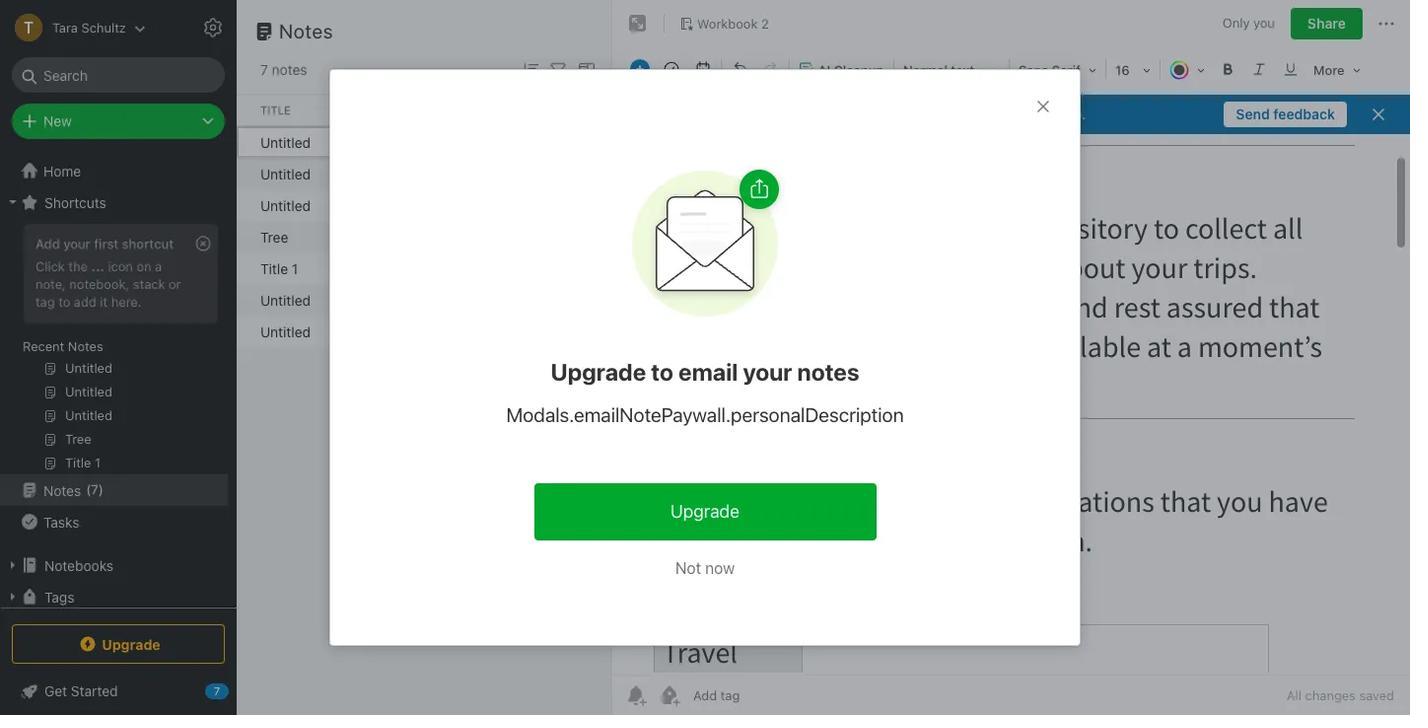 Task type: describe. For each thing, give the bounding box(es) containing it.
2 untitled button from the top
[[237, 316, 943, 347]]

7 inside notes ( 7 )
[[91, 482, 99, 497]]

undo.
[[1048, 106, 1086, 122]]

new
[[43, 112, 72, 129]]

workbook inside 'button'
[[697, 15, 758, 31]]

title button
[[237, 95, 1042, 126]]

send
[[1236, 106, 1270, 122]]

ai cleanup
[[818, 62, 884, 78]]

notebook,
[[69, 276, 130, 292]]

0 horizontal spatial changes
[[960, 106, 1014, 122]]

4 untitled from the top
[[260, 292, 311, 308]]

click the ...
[[36, 258, 104, 274]]

calendar event image
[[690, 55, 717, 83]]

upgrade for upgrade button
[[671, 501, 740, 522]]

Note Editor text field
[[613, 134, 1411, 675]]

underline image
[[1277, 55, 1305, 83]]

notebooks link
[[0, 549, 228, 581]]

or
[[169, 276, 181, 292]]

)
[[99, 482, 104, 497]]

font color image
[[1163, 55, 1212, 83]]

can
[[892, 106, 915, 122]]

a
[[155, 258, 162, 274]]

1
[[292, 260, 298, 277]]

you
[[865, 106, 888, 122]]

group containing add your first shortcut
[[0, 218, 228, 482]]

tasks button
[[0, 506, 228, 538]]

new button
[[12, 104, 225, 139]]

title for title
[[260, 103, 291, 116]]

saved
[[1360, 688, 1395, 703]]

italic image
[[1246, 55, 1274, 83]]

with
[[1018, 106, 1044, 122]]

task image
[[658, 55, 686, 83]]

1 horizontal spatial to
[[651, 358, 674, 386]]

you can revert changes with undo.
[[865, 106, 1086, 122]]

modals.emailnotepaywall.personaldescription
[[506, 403, 904, 426]]

...
[[91, 258, 104, 274]]

2 untitled from the top
[[260, 165, 311, 182]]

icon on a note, notebook, stack or tag to add it here.
[[36, 258, 181, 310]]

recent
[[23, 338, 64, 354]]

expand notebooks image
[[5, 557, 21, 573]]

your inside group
[[63, 236, 91, 252]]

1 untitled button from the top
[[237, 126, 943, 158]]

workbook 2 inside 'button'
[[697, 15, 769, 31]]

1 horizontal spatial changes
[[1306, 688, 1356, 703]]

font family image
[[1012, 55, 1104, 83]]

now
[[706, 559, 735, 577]]

to inside icon on a note, notebook, stack or tag to add it here.
[[58, 294, 70, 310]]

only you
[[1223, 15, 1275, 31]]

click
[[36, 258, 65, 274]]

more image
[[1307, 55, 1368, 83]]

title row group
[[237, 95, 1042, 126]]

insert image
[[625, 55, 655, 83]]

tasks
[[43, 513, 79, 530]]

all changes saved
[[1287, 688, 1395, 703]]

ai cleanup button
[[792, 55, 892, 84]]

share button
[[1291, 8, 1363, 39]]

notes inside note list element
[[272, 61, 307, 78]]

notes for notes
[[279, 20, 333, 42]]

it
[[100, 294, 108, 310]]

not
[[676, 559, 701, 577]]

add tag image
[[658, 684, 682, 707]]

recent notes
[[23, 338, 103, 354]]

not now button
[[656, 550, 755, 586]]

shortcut
[[122, 236, 174, 252]]

(
[[86, 482, 91, 497]]

1 vertical spatial notes
[[68, 338, 103, 354]]

note,
[[36, 276, 66, 292]]



Task type: locate. For each thing, give the bounding box(es) containing it.
2
[[762, 15, 769, 31], [664, 165, 672, 182], [664, 197, 672, 214], [664, 228, 672, 245], [664, 260, 672, 277], [664, 292, 672, 308]]

0 horizontal spatial upgrade
[[102, 636, 161, 653]]

0 vertical spatial to
[[58, 294, 70, 310]]

0 vertical spatial notes
[[272, 61, 307, 78]]

title 1
[[260, 260, 298, 277]]

row group inside note list element
[[237, 126, 943, 347]]

your up the
[[63, 236, 91, 252]]

2 inside 'button'
[[762, 15, 769, 31]]

notes for notes ( 7 )
[[43, 482, 81, 499]]

1 untitled from the top
[[260, 134, 311, 150]]

the
[[68, 258, 88, 274]]

notes
[[279, 20, 333, 42], [68, 338, 103, 354], [43, 482, 81, 499]]

0 horizontal spatial 7
[[91, 482, 99, 497]]

feedback
[[1274, 106, 1336, 122]]

note window element
[[613, 0, 1411, 715]]

0 vertical spatial title
[[260, 103, 291, 116]]

1 vertical spatial notes
[[798, 358, 860, 386]]

title
[[260, 103, 291, 116], [260, 260, 288, 277]]

1 horizontal spatial 7
[[260, 61, 268, 78]]

add
[[74, 294, 97, 310]]

expand note image
[[626, 12, 650, 36]]

row group
[[237, 126, 943, 347]]

tree
[[260, 228, 288, 245]]

tree containing home
[[0, 155, 237, 688]]

2 vertical spatial notes
[[43, 482, 81, 499]]

5 untitled from the top
[[260, 323, 311, 340]]

tag
[[36, 294, 55, 310]]

to
[[58, 294, 70, 310], [651, 358, 674, 386]]

share
[[1308, 15, 1347, 32]]

changes left with
[[960, 106, 1014, 122]]

0 vertical spatial your
[[63, 236, 91, 252]]

home
[[43, 162, 81, 179]]

tags
[[44, 588, 74, 605]]

shortcuts
[[44, 194, 106, 211]]

1 vertical spatial 7
[[91, 482, 99, 497]]

1 horizontal spatial your
[[743, 358, 793, 386]]

upgrade
[[551, 358, 646, 386], [671, 501, 740, 522], [102, 636, 161, 653]]

upgrade inside button
[[671, 501, 740, 522]]

0 horizontal spatial to
[[58, 294, 70, 310]]

you
[[1254, 15, 1275, 31]]

upgrade button
[[534, 483, 876, 541]]

note list element
[[237, 0, 1042, 715]]

icon
[[108, 258, 133, 274]]

ai
[[818, 62, 831, 78]]

upgrade for upgrade to email your notes
[[551, 358, 646, 386]]

bold image
[[1214, 55, 1242, 83]]

heading level image
[[897, 55, 1007, 83]]

here.
[[111, 294, 142, 310]]

0 vertical spatial notes
[[279, 20, 333, 42]]

Search text field
[[26, 57, 211, 93]]

None search field
[[26, 57, 211, 93]]

0 vertical spatial 7
[[260, 61, 268, 78]]

first
[[94, 236, 119, 252]]

workbook
[[697, 15, 758, 31], [596, 165, 661, 182], [596, 197, 661, 214], [596, 228, 661, 245], [596, 260, 661, 277], [596, 292, 661, 308]]

font size image
[[1109, 55, 1158, 83]]

1 vertical spatial to
[[651, 358, 674, 386]]

notes left (
[[43, 482, 81, 499]]

title down '7 notes'
[[260, 103, 291, 116]]

3 untitled from the top
[[260, 197, 311, 214]]

send feedback
[[1236, 106, 1336, 122]]

row group containing untitled
[[237, 126, 943, 347]]

expand tags image
[[5, 589, 21, 605]]

notes inside note list element
[[279, 20, 333, 42]]

title for title 1
[[260, 260, 288, 277]]

notes up '7 notes'
[[279, 20, 333, 42]]

group
[[0, 218, 228, 482]]

1 title from the top
[[260, 103, 291, 116]]

2 horizontal spatial upgrade
[[671, 501, 740, 522]]

1 vertical spatial upgrade
[[671, 501, 740, 522]]

not now
[[676, 559, 735, 577]]

tree
[[0, 155, 237, 688]]

stack
[[133, 276, 165, 292]]

notes right "recent"
[[68, 338, 103, 354]]

notebooks
[[44, 557, 114, 574]]

changes right all
[[1306, 688, 1356, 703]]

workbook 2 button
[[673, 10, 776, 37]]

on
[[137, 258, 152, 274]]

7 notes
[[260, 61, 307, 78]]

add
[[36, 236, 60, 252]]

0 vertical spatial untitled button
[[237, 126, 943, 158]]

notes inside notes ( 7 )
[[43, 482, 81, 499]]

0 horizontal spatial notes
[[272, 61, 307, 78]]

changes
[[960, 106, 1014, 122], [1306, 688, 1356, 703]]

0 vertical spatial upgrade
[[551, 358, 646, 386]]

your
[[63, 236, 91, 252], [743, 358, 793, 386]]

to left email
[[651, 358, 674, 386]]

1 vertical spatial untitled button
[[237, 316, 943, 347]]

1 horizontal spatial upgrade
[[551, 358, 646, 386]]

upgrade button
[[12, 624, 225, 664]]

only
[[1223, 15, 1250, 31]]

cleanup
[[834, 62, 884, 78]]

2 vertical spatial upgrade
[[102, 636, 161, 653]]

all
[[1287, 688, 1302, 703]]

upgrade to email your notes
[[551, 358, 860, 386]]

undo image
[[726, 55, 754, 83]]

7
[[260, 61, 268, 78], [91, 482, 99, 497]]

shortcuts button
[[0, 186, 228, 218]]

untitled button
[[237, 126, 943, 158], [237, 316, 943, 347]]

home link
[[0, 155, 237, 186]]

1 horizontal spatial notes
[[798, 358, 860, 386]]

0 vertical spatial changes
[[960, 106, 1014, 122]]

your right email
[[743, 358, 793, 386]]

settings image
[[201, 16, 225, 39]]

tags button
[[0, 581, 228, 613]]

untitled
[[260, 134, 311, 150], [260, 165, 311, 182], [260, 197, 311, 214], [260, 292, 311, 308], [260, 323, 311, 340]]

to right tag
[[58, 294, 70, 310]]

add your first shortcut
[[36, 236, 174, 252]]

1 vertical spatial your
[[743, 358, 793, 386]]

send feedback button
[[1225, 102, 1348, 127]]

add a reminder image
[[624, 684, 648, 707]]

1 vertical spatial title
[[260, 260, 288, 277]]

revert
[[919, 106, 956, 122]]

notes
[[272, 61, 307, 78], [798, 358, 860, 386]]

email
[[679, 358, 738, 386]]

1 vertical spatial changes
[[1306, 688, 1356, 703]]

2 title from the top
[[260, 260, 288, 277]]

title inside button
[[260, 103, 291, 116]]

0 horizontal spatial your
[[63, 236, 91, 252]]

upgrade inside popup button
[[102, 636, 161, 653]]

7 inside note list element
[[260, 61, 268, 78]]

title left the 1
[[260, 260, 288, 277]]

notes ( 7 )
[[43, 482, 104, 499]]

workbook 2
[[697, 15, 769, 31], [596, 165, 672, 182], [596, 197, 672, 214], [596, 228, 672, 245], [596, 260, 672, 277], [596, 292, 672, 308]]



Task type: vqa. For each thing, say whether or not it's contained in the screenshot.
Ruby Anderson Field
no



